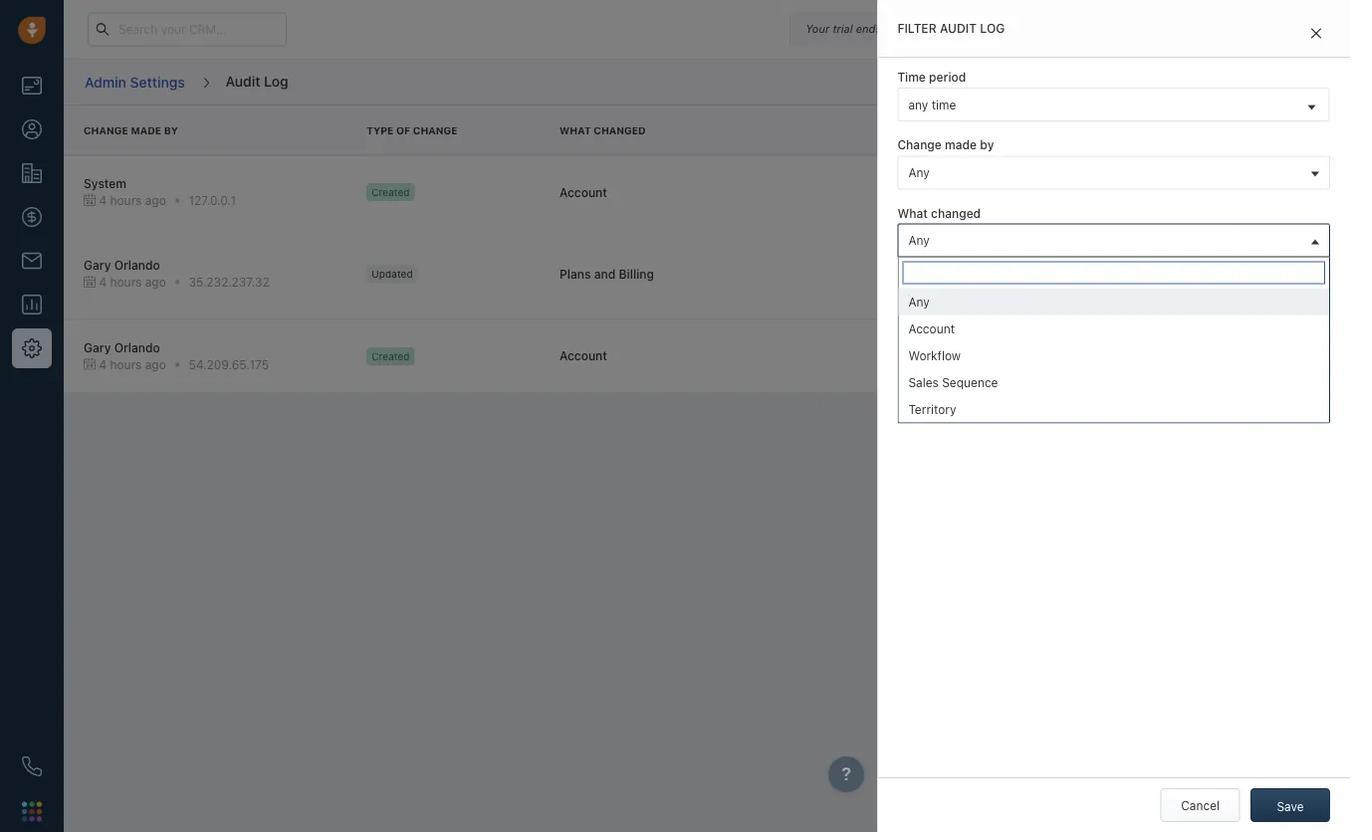 Task type: describe. For each thing, give the bounding box(es) containing it.
2 added from the top
[[980, 263, 1016, 277]]

added total number of users 100 added subscription currency usd changed billing cycle from monthly to annual
[[980, 246, 1235, 294]]

change for change made by
[[898, 138, 942, 152]]

what changed
[[898, 206, 981, 220]]

4 for 54.209.65.175
[[99, 358, 107, 372]]

territory option
[[899, 396, 1329, 423]]

changed inside the added total number of users 100 added subscription currency usd changed billing cycle from monthly to annual
[[980, 280, 1031, 294]]

any
[[909, 98, 928, 112]]

change made by
[[84, 124, 178, 136]]

plans
[[560, 267, 591, 281]]

type
[[367, 124, 394, 136]]

plan,
[[1227, 172, 1254, 186]]

audit inside dialog
[[940, 21, 977, 35]]

4 hours ago for 54.209.65.175
[[99, 358, 166, 372]]

in
[[885, 22, 894, 35]]

what changed
[[560, 124, 646, 136]]

4 hours ago for 35.232.237.32
[[99, 276, 166, 290]]

cancel button
[[1161, 789, 1240, 823]]

by
[[980, 138, 994, 152]]

35.232.237.32
[[189, 276, 270, 290]]

enterprise
[[1166, 172, 1224, 186]]

your
[[806, 22, 830, 35]]

filter for filter audit log
[[898, 21, 937, 35]]

gary orlando for 35.232.237.32
[[84, 259, 160, 272]]

on
[[1094, 172, 1108, 186]]

workflow option
[[899, 342, 1329, 369]]

cycle
[[1071, 280, 1100, 294]]

total
[[1020, 246, 1045, 260]]

for
[[1258, 172, 1274, 186]]

created inside 'created an account on the sales enterprise plan, for orlandogary85@gmail.com'
[[980, 172, 1025, 186]]

account option
[[899, 315, 1329, 342]]

cancel
[[1181, 799, 1220, 813]]

sequence
[[942, 375, 998, 389]]

1 horizontal spatial change
[[413, 124, 458, 136]]

hours for 35.232.237.32
[[110, 276, 142, 290]]

ends
[[856, 22, 881, 35]]

100
[[1144, 246, 1164, 260]]

to
[[1182, 280, 1193, 294]]

1 added from the top
[[980, 246, 1016, 260]]

any button
[[898, 156, 1330, 189]]

log inside dialog
[[980, 21, 1005, 35]]

made
[[945, 138, 977, 152]]

freshworks switcher image
[[22, 802, 42, 822]]

orlando for 54.209.65.175
[[114, 341, 160, 354]]

any for list box containing any
[[909, 295, 930, 309]]

trial
[[833, 22, 853, 35]]

the
[[1111, 172, 1129, 186]]

gary for 54.209.65.175
[[84, 341, 111, 354]]

4 hours ago for 127.0.0.1
[[99, 194, 166, 208]]

21
[[897, 22, 909, 35]]

sales inside 'created an account on the sales enterprise plan, for orlandogary85@gmail.com'
[[1133, 172, 1163, 186]]

admin
[[85, 73, 126, 90]]

time period
[[898, 70, 966, 84]]

gary for 35.232.237.32
[[84, 259, 111, 272]]

number
[[1048, 246, 1092, 260]]

orlandogary85@gmail.com
[[980, 189, 1131, 203]]

filter for filter
[[1285, 75, 1313, 89]]

phone image
[[22, 757, 42, 777]]

phone element
[[12, 747, 52, 787]]

4 for 35.232.237.32
[[99, 276, 107, 290]]

time
[[898, 70, 926, 84]]

account for 54.209.65.175
[[560, 349, 607, 363]]

what for what changed
[[898, 206, 928, 220]]

by
[[164, 124, 178, 136]]

an
[[1028, 172, 1042, 186]]

billing
[[1034, 280, 1067, 294]]

from
[[1104, 280, 1130, 294]]

filter audit log
[[898, 21, 1005, 35]]

and
[[594, 267, 616, 281]]

account for 127.0.0.1
[[560, 185, 607, 199]]

127.0.0.1
[[189, 194, 236, 208]]

change made by
[[898, 138, 994, 152]]

created an account on the sales enterprise plan, for orlandogary85@gmail.com
[[980, 172, 1274, 203]]

created for 127.0.0.1
[[372, 186, 410, 198]]

days
[[912, 22, 936, 35]]

any option
[[899, 288, 1329, 315]]



Task type: locate. For each thing, give the bounding box(es) containing it.
sales right the
[[1133, 172, 1163, 186]]

created for 54.209.65.175
[[372, 350, 410, 362]]

2 ago from the top
[[145, 276, 166, 290]]

changed
[[931, 206, 981, 220]]

2 vertical spatial any
[[909, 295, 930, 309]]

monthly
[[1133, 280, 1178, 294]]

54.209.65.175
[[189, 358, 269, 372]]

1 vertical spatial gary
[[84, 341, 111, 354]]

0 horizontal spatial what
[[560, 124, 591, 136]]

sales inside option
[[909, 375, 939, 389]]

4 hours ago down system
[[99, 194, 166, 208]]

admin settings link
[[84, 67, 186, 98]]

any time link
[[899, 89, 1329, 121]]

what inside dialog
[[898, 206, 928, 220]]

account up "workflow"
[[909, 322, 955, 336]]

1 4 from the top
[[99, 194, 107, 208]]

1 orlando from the top
[[114, 259, 160, 272]]

1 vertical spatial 4
[[99, 276, 107, 290]]

explore plans link
[[963, 17, 1063, 41]]

4
[[99, 194, 107, 208], [99, 276, 107, 290], [99, 358, 107, 372]]

audit
[[940, 21, 977, 35], [226, 72, 260, 89]]

explore plans
[[974, 22, 1052, 36]]

1 vertical spatial hours
[[110, 276, 142, 290]]

created down type at the left top of page
[[372, 186, 410, 198]]

billing
[[619, 267, 654, 281]]

added
[[980, 246, 1016, 260], [980, 263, 1016, 277]]

1 hours from the top
[[110, 194, 142, 208]]

hours
[[110, 194, 142, 208], [110, 276, 142, 290], [110, 358, 142, 372]]

orlando for 35.232.237.32
[[114, 259, 160, 272]]

0 vertical spatial log
[[980, 21, 1005, 35]]

any down change made by
[[909, 165, 930, 179]]

0 horizontal spatial changed
[[594, 124, 646, 136]]

change right of
[[413, 124, 458, 136]]

0 vertical spatial filter
[[898, 21, 937, 35]]

ago for 35.232.237.32
[[145, 276, 166, 290]]

0 vertical spatial 4 hours ago
[[99, 194, 166, 208]]

2 any from the top
[[909, 233, 930, 247]]

ago left '54.209.65.175'
[[145, 358, 166, 372]]

sales sequence option
[[899, 369, 1329, 396]]

3 ago from the top
[[145, 358, 166, 372]]

2 vertical spatial ago
[[145, 358, 166, 372]]

subscription
[[1020, 263, 1089, 277]]

1 vertical spatial account
[[909, 322, 955, 336]]

updated
[[372, 268, 413, 280]]

made
[[131, 124, 161, 136]]

list box containing any
[[899, 288, 1329, 423]]

created down the updated
[[372, 350, 410, 362]]

2 4 hours ago from the top
[[99, 276, 166, 290]]

filter button
[[1251, 65, 1330, 99]]

1 vertical spatial audit
[[226, 72, 260, 89]]

2 4 from the top
[[99, 276, 107, 290]]

change inside dialog
[[898, 138, 942, 152]]

any button
[[898, 223, 1330, 257]]

4 hours ago left '54.209.65.175'
[[99, 358, 166, 372]]

created
[[980, 172, 1025, 186], [372, 186, 410, 198], [372, 350, 410, 362]]

3 hours from the top
[[110, 358, 142, 372]]

1 horizontal spatial changed
[[980, 280, 1031, 294]]

admin settings
[[85, 73, 185, 90]]

0 vertical spatial changed
[[594, 124, 646, 136]]

1 horizontal spatial log
[[980, 21, 1005, 35]]

1 any from the top
[[909, 165, 930, 179]]

any for any button
[[909, 165, 930, 179]]

2 hours from the top
[[110, 276, 142, 290]]

1 horizontal spatial filter
[[1285, 75, 1313, 89]]

1 vertical spatial filter
[[1285, 75, 1313, 89]]

sales up territory
[[909, 375, 939, 389]]

change down any
[[898, 138, 942, 152]]

ago for 127.0.0.1
[[145, 194, 166, 208]]

1 vertical spatial any
[[909, 233, 930, 247]]

1 vertical spatial gary orlando
[[84, 341, 160, 354]]

hours for 54.209.65.175
[[110, 358, 142, 372]]

any
[[909, 165, 930, 179], [909, 233, 930, 247], [909, 295, 930, 309]]

2 vertical spatial hours
[[110, 358, 142, 372]]

change
[[84, 124, 128, 136], [413, 124, 458, 136], [898, 138, 942, 152]]

settings
[[130, 73, 185, 90]]

1 gary from the top
[[84, 259, 111, 272]]

any inside "option"
[[909, 295, 930, 309]]

what
[[560, 124, 591, 136], [898, 206, 928, 220]]

4 hours ago
[[99, 194, 166, 208], [99, 276, 166, 290], [99, 358, 166, 372]]

filter inside button
[[1285, 75, 1313, 89]]

0 vertical spatial account
[[560, 185, 607, 199]]

0 vertical spatial what
[[560, 124, 591, 136]]

time
[[932, 98, 956, 112]]

ago for 54.209.65.175
[[145, 358, 166, 372]]

1 ago from the top
[[145, 194, 166, 208]]

any time
[[909, 98, 956, 112]]

1 horizontal spatial audit
[[940, 21, 977, 35]]

sales
[[1133, 172, 1163, 186], [909, 375, 939, 389]]

period
[[929, 70, 966, 84]]

any inside button
[[909, 165, 930, 179]]

workflow
[[909, 348, 961, 362]]

2 horizontal spatial change
[[898, 138, 942, 152]]

0 vertical spatial 4
[[99, 194, 107, 208]]

of
[[1095, 246, 1106, 260]]

save button
[[1251, 789, 1330, 823]]

plans and billing
[[560, 267, 654, 281]]

1 vertical spatial orlando
[[114, 341, 160, 354]]

0 horizontal spatial audit
[[226, 72, 260, 89]]

explore
[[974, 22, 1017, 36]]

3 4 from the top
[[99, 358, 107, 372]]

1 vertical spatial ago
[[145, 276, 166, 290]]

hours for 127.0.0.1
[[110, 194, 142, 208]]

dialog containing filter audit log
[[878, 0, 1350, 833]]

account down what changed
[[560, 185, 607, 199]]

of
[[396, 124, 410, 136]]

1 vertical spatial log
[[264, 72, 288, 89]]

1 vertical spatial 4 hours ago
[[99, 276, 166, 290]]

orlando
[[114, 259, 160, 272], [114, 341, 160, 354]]

change for change made by
[[84, 124, 128, 136]]

audit down search your crm... text field
[[226, 72, 260, 89]]

Search your CRM... text field
[[88, 12, 287, 46]]

change left made
[[84, 124, 128, 136]]

ago
[[145, 194, 166, 208], [145, 276, 166, 290], [145, 358, 166, 372]]

2 vertical spatial 4
[[99, 358, 107, 372]]

what for what changed
[[560, 124, 591, 136]]

3 any from the top
[[909, 295, 930, 309]]

1 vertical spatial sales
[[909, 375, 939, 389]]

0 vertical spatial sales
[[1133, 172, 1163, 186]]

added left subscription
[[980, 263, 1016, 277]]

currency
[[1093, 263, 1142, 277]]

1 vertical spatial changed
[[980, 280, 1031, 294]]

gary orlando
[[84, 259, 160, 272], [84, 341, 160, 354]]

1 4 hours ago from the top
[[99, 194, 166, 208]]

None search field
[[903, 261, 1325, 284]]

account
[[560, 185, 607, 199], [909, 322, 955, 336], [560, 349, 607, 363]]

account down plans
[[560, 349, 607, 363]]

2 gary orlando from the top
[[84, 341, 160, 354]]

account inside 'option'
[[909, 322, 955, 336]]

2 vertical spatial 4 hours ago
[[99, 358, 166, 372]]

0 vertical spatial hours
[[110, 194, 142, 208]]

log
[[980, 21, 1005, 35], [264, 72, 288, 89]]

0 vertical spatial gary orlando
[[84, 259, 160, 272]]

2 orlando from the top
[[114, 341, 160, 354]]

gary orlando for 54.209.65.175
[[84, 341, 160, 354]]

territory
[[909, 402, 956, 416]]

2 vertical spatial account
[[560, 349, 607, 363]]

any for any dropdown button
[[909, 233, 930, 247]]

users
[[1110, 246, 1140, 260]]

save
[[1277, 800, 1304, 814]]

list box inside dialog
[[899, 288, 1329, 423]]

audit right days
[[940, 21, 977, 35]]

type of change
[[367, 124, 458, 136]]

1 gary orlando from the top
[[84, 259, 160, 272]]

0 vertical spatial gary
[[84, 259, 111, 272]]

0 horizontal spatial log
[[264, 72, 288, 89]]

changed
[[594, 124, 646, 136], [980, 280, 1031, 294]]

1 horizontal spatial sales
[[1133, 172, 1163, 186]]

gary
[[84, 259, 111, 272], [84, 341, 111, 354]]

1 vertical spatial added
[[980, 263, 1016, 277]]

2 gary from the top
[[84, 341, 111, 354]]

ago left 127.0.0.1
[[145, 194, 166, 208]]

any up "workflow"
[[909, 295, 930, 309]]

system
[[84, 177, 126, 190]]

0 vertical spatial audit
[[940, 21, 977, 35]]

4 for 127.0.0.1
[[99, 194, 107, 208]]

any inside dropdown button
[[909, 233, 930, 247]]

0 horizontal spatial sales
[[909, 375, 939, 389]]

list box
[[899, 288, 1329, 423]]

4 hours ago left 35.232.237.32
[[99, 276, 166, 290]]

any down what changed
[[909, 233, 930, 247]]

filter
[[898, 21, 937, 35], [1285, 75, 1313, 89]]

0 horizontal spatial change
[[84, 124, 128, 136]]

your trial ends in 21 days
[[806, 22, 936, 35]]

usd
[[1146, 263, 1171, 277]]

created left an
[[980, 172, 1025, 186]]

account
[[1045, 172, 1090, 186]]

0 vertical spatial ago
[[145, 194, 166, 208]]

audit log
[[226, 72, 288, 89]]

annual
[[1197, 280, 1235, 294]]

0 vertical spatial added
[[980, 246, 1016, 260]]

dialog
[[878, 0, 1350, 833]]

0 vertical spatial any
[[909, 165, 930, 179]]

plans
[[1021, 22, 1052, 36]]

ago left 35.232.237.32
[[145, 276, 166, 290]]

3 4 hours ago from the top
[[99, 358, 166, 372]]

1 vertical spatial what
[[898, 206, 928, 220]]

added left total
[[980, 246, 1016, 260]]

0 vertical spatial orlando
[[114, 259, 160, 272]]

0 horizontal spatial filter
[[898, 21, 937, 35]]

sales sequence
[[909, 375, 998, 389]]

1 horizontal spatial what
[[898, 206, 928, 220]]

filter inside dialog
[[898, 21, 937, 35]]



Task type: vqa. For each thing, say whether or not it's contained in the screenshot.
Time format
no



